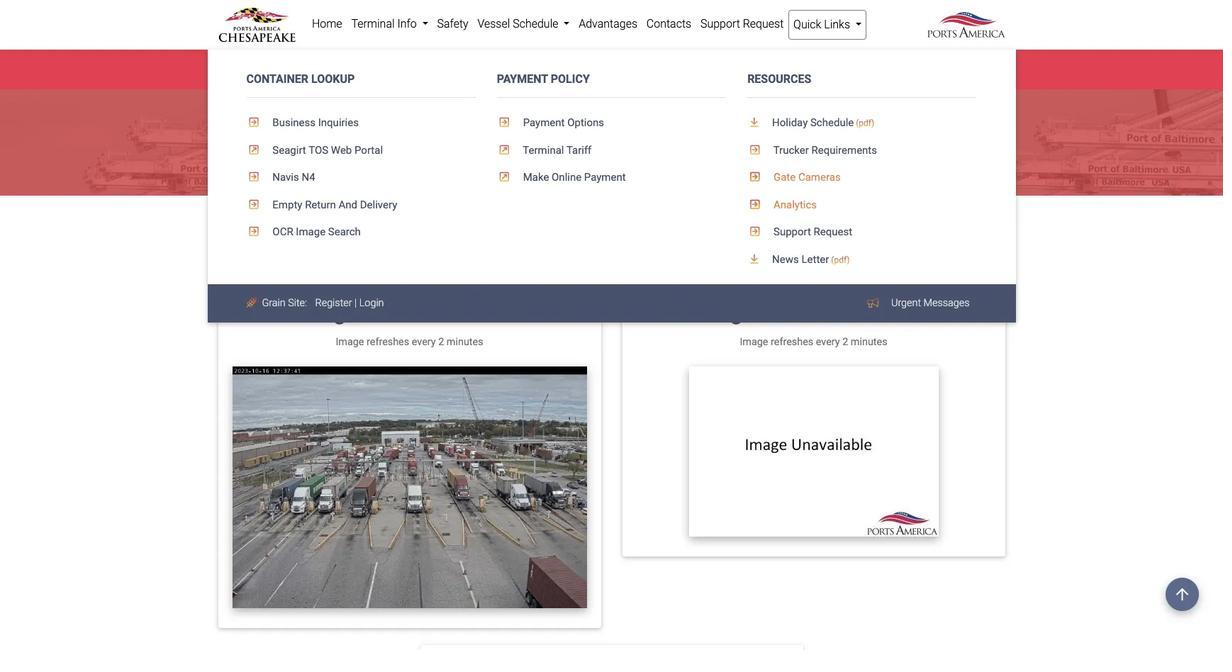 Task type: vqa. For each thing, say whether or not it's contained in the screenshot.
by on the left of page
no



Task type: locate. For each thing, give the bounding box(es) containing it.
request
[[743, 17, 784, 30], [814, 226, 852, 238]]

terminal up make
[[523, 144, 564, 156]]

1 vertical spatial home
[[219, 224, 249, 237]]

web
[[331, 144, 352, 156]]

analytics link
[[747, 191, 977, 219]]

1 vertical spatial arrow to bottom image
[[747, 254, 770, 264]]

0 horizontal spatial minutes
[[447, 336, 483, 348]]

hours.
[[811, 63, 841, 75]]

trucker requirements link
[[747, 137, 977, 164]]

0 vertical spatial (pdf)
[[856, 119, 875, 128]]

payment down terminal tariff link
[[584, 171, 626, 184]]

seagirt for seagirt outbound lanes
[[692, 299, 764, 326]]

cameras down 'return' at left
[[291, 224, 336, 237]]

0 vertical spatial terminal
[[351, 17, 395, 30]]

register | login
[[315, 297, 384, 309]]

1 horizontal spatial gate cameras
[[771, 171, 841, 184]]

1 vertical spatial home link
[[219, 222, 249, 239]]

|
[[355, 297, 357, 309]]

schedule up trucker requirements
[[810, 116, 854, 129]]

terminal for terminal tariff
[[523, 144, 564, 156]]

0 horizontal spatial gate cameras
[[265, 224, 336, 237]]

support request link up letter
[[747, 219, 977, 246]]

grain
[[262, 297, 286, 309]]

wednesday,
[[498, 63, 556, 75]]

october
[[559, 63, 598, 75]]

ocr
[[273, 226, 293, 238]]

1 vertical spatial support request link
[[747, 219, 977, 246]]

vessel schedule link
[[473, 10, 574, 38]]

support up reefers
[[701, 17, 740, 30]]

1 horizontal spatial schedule
[[810, 116, 854, 129]]

terminal for terminal info
[[351, 17, 395, 30]]

advantages link
[[574, 10, 642, 38]]

1 horizontal spatial request
[[814, 226, 852, 238]]

2 arrow to bottom image from the top
[[747, 254, 770, 264]]

support request link up during
[[696, 10, 788, 38]]

gate cameras up the analytics at the top of the page
[[771, 171, 841, 184]]

arrow to bottom image for news letter
[[747, 254, 770, 264]]

terminal left info
[[351, 17, 395, 30]]

0 vertical spatial gate
[[774, 171, 796, 184]]

payment inside payment options link
[[523, 116, 565, 129]]

image down register | login
[[336, 336, 364, 348]]

2 for outbound
[[843, 336, 848, 348]]

gate cameras inside quick links element
[[771, 171, 841, 184]]

2 horizontal spatial image
[[740, 336, 768, 348]]

urgent messages link
[[884, 290, 977, 316]]

1 vertical spatial gate cameras
[[265, 224, 336, 237]]

holiday schedule (pdf)
[[770, 116, 875, 129]]

home up gate
[[312, 17, 342, 30]]

reefers
[[696, 63, 728, 75]]

0 horizontal spatial (pdf)
[[831, 255, 850, 265]]

schedule inside quick links element
[[810, 116, 854, 129]]

1 horizontal spatial cameras
[[798, 171, 841, 184]]

0 horizontal spatial request
[[743, 17, 784, 30]]

1 horizontal spatial gate
[[476, 299, 523, 326]]

refreshes
[[367, 336, 409, 348], [771, 336, 813, 348]]

(pdf) for schedule
[[856, 119, 875, 128]]

payment
[[497, 72, 548, 86], [523, 116, 565, 129], [584, 171, 626, 184]]

live image image
[[232, 367, 587, 609], [689, 367, 938, 537]]

0 horizontal spatial home
[[219, 224, 249, 237]]

2 live image image from the left
[[689, 367, 938, 537]]

support
[[701, 17, 740, 30], [774, 226, 811, 238]]

payment for payment options
[[523, 116, 565, 129]]

(pdf) right letter
[[831, 255, 850, 265]]

trucker
[[773, 144, 809, 156]]

1 vertical spatial gate
[[265, 224, 288, 237]]

container up business
[[246, 72, 308, 86]]

login
[[359, 297, 384, 309]]

schedule right "vessel"
[[513, 17, 558, 30]]

0 horizontal spatial refreshes
[[367, 336, 409, 348]]

business
[[273, 116, 316, 129]]

every down outbound
[[816, 336, 840, 348]]

every
[[412, 336, 436, 348], [816, 336, 840, 348]]

1 horizontal spatial home link
[[307, 10, 347, 38]]

0 vertical spatial schedule
[[513, 17, 558, 30]]

every down "seagirt container gate"
[[412, 336, 436, 348]]

1 vertical spatial request
[[814, 226, 852, 238]]

2 down outbound
[[843, 336, 848, 348]]

home link left ocr
[[219, 222, 249, 239]]

gate cameras down empty
[[265, 224, 336, 237]]

register link
[[315, 297, 352, 309]]

1 image refreshes every 2 minutes from the left
[[336, 336, 483, 348]]

live image image for outbound
[[689, 367, 938, 537]]

schedule for vessel
[[513, 17, 558, 30]]

1 horizontal spatial extended
[[764, 63, 808, 75]]

0 horizontal spatial container
[[246, 72, 308, 86]]

payment right the on at top
[[497, 72, 548, 86]]

2 minutes from the left
[[851, 336, 887, 348]]

2
[[438, 336, 444, 348], [843, 336, 848, 348]]

1 horizontal spatial image refreshes every 2 minutes
[[740, 336, 887, 348]]

contacts link
[[642, 10, 696, 38]]

1 minutes from the left
[[447, 336, 483, 348]]

1 live image image from the left
[[232, 367, 587, 609]]

messages
[[924, 297, 970, 309]]

1 horizontal spatial support
[[774, 226, 811, 238]]

portal
[[355, 144, 383, 156]]

arrow to bottom image left news
[[747, 254, 770, 264]]

0 horizontal spatial image refreshes every 2 minutes
[[336, 336, 483, 348]]

home
[[312, 17, 342, 30], [219, 224, 249, 237]]

the seagirt main gate will be extended to 5:30 pm on wednesday, october 18th.  no exports or reefers during extended hours. alert
[[0, 50, 1223, 90]]

support request up news letter (pdf)
[[771, 226, 852, 238]]

0 vertical spatial support request
[[701, 17, 784, 30]]

support down the analytics at the top of the page
[[774, 226, 811, 238]]

2 refreshes from the left
[[771, 336, 813, 348]]

quick links
[[794, 18, 853, 31]]

1 horizontal spatial refreshes
[[771, 336, 813, 348]]

1 vertical spatial cameras
[[291, 224, 336, 237]]

home link up gate
[[307, 10, 347, 38]]

quick links link
[[788, 10, 867, 40]]

on
[[483, 63, 495, 75]]

minutes down bullhorn 'icon'
[[851, 336, 887, 348]]

seagirt inside alert
[[262, 63, 295, 75]]

1 vertical spatial (pdf)
[[831, 255, 850, 265]]

1 horizontal spatial terminal
[[523, 144, 564, 156]]

gate inside the gate cameras link
[[774, 171, 796, 184]]

payment options link
[[497, 109, 726, 137]]

navis n4
[[270, 171, 315, 184]]

seagirt inside quick links element
[[273, 144, 306, 156]]

1 vertical spatial payment
[[523, 116, 565, 129]]

lanes
[[874, 299, 935, 326]]

image refreshes every 2 minutes down "seagirt container gate"
[[336, 336, 483, 348]]

(pdf) for letter
[[831, 255, 850, 265]]

1 vertical spatial terminal
[[523, 144, 564, 156]]

seagirt for seagirt tos web portal
[[273, 144, 306, 156]]

n4
[[302, 171, 315, 184]]

0 vertical spatial container
[[246, 72, 308, 86]]

image down seagirt outbound lanes
[[740, 336, 768, 348]]

arrow to bottom image left holiday at the right top
[[747, 117, 770, 128]]

support request up during
[[701, 17, 784, 30]]

payment inside make online payment link
[[584, 171, 626, 184]]

refreshes down "seagirt container gate"
[[367, 336, 409, 348]]

terminal inside quick links element
[[523, 144, 564, 156]]

0 horizontal spatial extended
[[379, 63, 423, 75]]

home link
[[307, 10, 347, 38], [219, 222, 249, 239]]

5:30
[[438, 63, 460, 75]]

1 arrow to bottom image from the top
[[747, 117, 770, 128]]

container right | on the top left of the page
[[373, 299, 471, 326]]

gate
[[774, 171, 796, 184], [265, 224, 288, 237], [476, 299, 523, 326]]

0 horizontal spatial every
[[412, 336, 436, 348]]

contacts
[[647, 17, 691, 30]]

seagirt
[[262, 63, 295, 75], [273, 144, 306, 156], [296, 299, 367, 326], [692, 299, 764, 326]]

2 2 from the left
[[843, 336, 848, 348]]

live image image for container
[[232, 367, 587, 609]]

refreshes down seagirt outbound lanes
[[771, 336, 813, 348]]

1 vertical spatial schedule
[[810, 116, 854, 129]]

refreshes for container
[[367, 336, 409, 348]]

0 vertical spatial support
[[701, 17, 740, 30]]

0 horizontal spatial terminal
[[351, 17, 395, 30]]

2 down "seagirt container gate"
[[438, 336, 444, 348]]

(pdf) up trucker requirements "link" at the right top of page
[[856, 119, 875, 128]]

gate
[[323, 63, 344, 75]]

2 vertical spatial payment
[[584, 171, 626, 184]]

(pdf) inside holiday schedule (pdf)
[[856, 119, 875, 128]]

will
[[347, 63, 361, 75]]

schedule
[[513, 17, 558, 30], [810, 116, 854, 129]]

0 horizontal spatial cameras
[[291, 224, 336, 237]]

1 refreshes from the left
[[367, 336, 409, 348]]

empty return and delivery link
[[246, 191, 476, 219]]

0 horizontal spatial image
[[296, 226, 326, 238]]

support request inside quick links element
[[771, 226, 852, 238]]

1 horizontal spatial home
[[312, 17, 342, 30]]

arrow to bottom image
[[747, 117, 770, 128], [747, 254, 770, 264]]

refreshes for outbound
[[771, 336, 813, 348]]

0 vertical spatial request
[[743, 17, 784, 30]]

2 horizontal spatial gate
[[774, 171, 796, 184]]

1 horizontal spatial every
[[816, 336, 840, 348]]

minutes
[[447, 336, 483, 348], [851, 336, 887, 348]]

navis n4 link
[[246, 164, 476, 191]]

0 horizontal spatial 2
[[438, 336, 444, 348]]

1 2 from the left
[[438, 336, 444, 348]]

the seagirt main gate will be extended to 5:30 pm on wednesday, october 18th.  no exports or reefers during extended hours.
[[241, 63, 841, 75]]

2 image refreshes every 2 minutes from the left
[[740, 336, 887, 348]]

news letter (pdf)
[[770, 253, 850, 266]]

18th.
[[601, 63, 626, 75]]

terminal
[[351, 17, 395, 30], [523, 144, 564, 156]]

request left quick at the right top
[[743, 17, 784, 30]]

request up letter
[[814, 226, 852, 238]]

extended left to
[[379, 63, 423, 75]]

1 horizontal spatial 2
[[843, 336, 848, 348]]

1 horizontal spatial image
[[336, 336, 364, 348]]

exports
[[646, 63, 681, 75]]

0 vertical spatial payment
[[497, 72, 548, 86]]

the
[[241, 63, 258, 75]]

minutes down "seagirt container gate"
[[447, 336, 483, 348]]

extended
[[379, 63, 423, 75], [764, 63, 808, 75]]

(pdf)
[[856, 119, 875, 128], [831, 255, 850, 265]]

2 every from the left
[[816, 336, 840, 348]]

image right ocr
[[296, 226, 326, 238]]

business inquiries link
[[246, 109, 476, 137]]

image refreshes every 2 minutes down seagirt outbound lanes
[[740, 336, 887, 348]]

image refreshes every 2 minutes
[[336, 336, 483, 348], [740, 336, 887, 348]]

payment up terminal tariff on the top of page
[[523, 116, 565, 129]]

extended right during
[[764, 63, 808, 75]]

1 horizontal spatial live image image
[[689, 367, 938, 537]]

or
[[684, 63, 693, 75]]

home left ocr
[[219, 224, 249, 237]]

0 horizontal spatial live image image
[[232, 367, 587, 609]]

0 horizontal spatial home link
[[219, 222, 249, 239]]

support inside quick links element
[[774, 226, 811, 238]]

ocr image search link
[[246, 219, 476, 246]]

1 vertical spatial container
[[373, 299, 471, 326]]

return
[[305, 198, 336, 211]]

terminal tariff link
[[497, 137, 726, 164]]

cameras down trucker requirements
[[798, 171, 841, 184]]

1 horizontal spatial minutes
[[851, 336, 887, 348]]

1 every from the left
[[412, 336, 436, 348]]

home inside 'link'
[[312, 17, 342, 30]]

0 vertical spatial arrow to bottom image
[[747, 117, 770, 128]]

safety link
[[433, 10, 473, 38]]

(pdf) inside news letter (pdf)
[[831, 255, 850, 265]]

1 vertical spatial support request
[[771, 226, 852, 238]]

1 horizontal spatial (pdf)
[[856, 119, 875, 128]]

support request
[[701, 17, 784, 30], [771, 226, 852, 238]]

arrow to bottom image for holiday schedule
[[747, 117, 770, 128]]

terminal tariff
[[520, 144, 592, 156]]

1 vertical spatial support
[[774, 226, 811, 238]]

0 vertical spatial cameras
[[798, 171, 841, 184]]

0 horizontal spatial schedule
[[513, 17, 558, 30]]

home for home 'link' to the left
[[219, 224, 249, 237]]

options
[[567, 116, 604, 129]]

cameras
[[798, 171, 841, 184], [291, 224, 336, 237]]

seagirt for seagirt container gate
[[296, 299, 367, 326]]

0 vertical spatial home
[[312, 17, 342, 30]]

0 vertical spatial gate cameras
[[771, 171, 841, 184]]



Task type: describe. For each thing, give the bounding box(es) containing it.
policy
[[551, 72, 590, 86]]

terminal info
[[351, 17, 420, 30]]

every for container
[[412, 336, 436, 348]]

image refreshes every 2 minutes for outbound
[[740, 336, 887, 348]]

payment policy
[[497, 72, 590, 86]]

analytics
[[771, 198, 817, 211]]

image for seagirt container gate
[[336, 336, 364, 348]]

2 extended from the left
[[764, 63, 808, 75]]

tariff
[[566, 144, 592, 156]]

grain site:
[[262, 297, 307, 309]]

tos
[[309, 144, 328, 156]]

safety
[[437, 17, 468, 30]]

to
[[426, 63, 435, 75]]

vessel
[[478, 17, 510, 30]]

0 horizontal spatial support
[[701, 17, 740, 30]]

lookup
[[311, 72, 355, 86]]

links
[[824, 18, 850, 31]]

business inquiries
[[270, 116, 359, 129]]

seagirt tos web portal
[[270, 144, 383, 156]]

seagirt tos web portal link
[[246, 137, 476, 164]]

empty return and delivery
[[270, 198, 397, 211]]

navis
[[273, 171, 299, 184]]

urgent
[[891, 297, 921, 309]]

ocr image search
[[270, 226, 361, 238]]

request inside quick links element
[[814, 226, 852, 238]]

no
[[629, 63, 643, 75]]

image refreshes every 2 minutes for container
[[336, 336, 483, 348]]

bullhorn image
[[867, 298, 882, 308]]

resources
[[747, 72, 811, 86]]

2 for container
[[438, 336, 444, 348]]

image inside quick links element
[[296, 226, 326, 238]]

minutes for container
[[447, 336, 483, 348]]

pm
[[463, 63, 479, 75]]

empty
[[273, 198, 302, 211]]

during
[[732, 63, 761, 75]]

make online payment link
[[497, 164, 726, 191]]

1 extended from the left
[[379, 63, 423, 75]]

container inside quick links element
[[246, 72, 308, 86]]

register
[[315, 297, 352, 309]]

advantages
[[579, 17, 637, 30]]

inquiries
[[318, 116, 359, 129]]

payment for payment policy
[[497, 72, 548, 86]]

letter
[[802, 253, 829, 266]]

0 vertical spatial home link
[[307, 10, 347, 38]]

and
[[339, 198, 357, 211]]

trucker requirements
[[771, 144, 877, 156]]

every for outbound
[[816, 336, 840, 348]]

search
[[328, 226, 361, 238]]

wheat image
[[246, 298, 259, 308]]

holiday
[[772, 116, 808, 129]]

0 vertical spatial support request link
[[696, 10, 788, 38]]

cameras inside quick links element
[[798, 171, 841, 184]]

requirements
[[812, 144, 877, 156]]

minutes for outbound
[[851, 336, 887, 348]]

outbound
[[770, 299, 869, 326]]

home for top home 'link'
[[312, 17, 342, 30]]

urgent messages
[[891, 297, 970, 309]]

news
[[772, 253, 799, 266]]

the seagirt main gate will be extended to 5:30 pm on wednesday, october 18th.  no exports or reefers during extended hours. link
[[241, 63, 841, 75]]

login link
[[359, 297, 384, 309]]

terminal info link
[[347, 10, 433, 38]]

make online payment
[[520, 171, 626, 184]]

image for seagirt outbound lanes
[[740, 336, 768, 348]]

gate cameras link
[[747, 164, 977, 191]]

main
[[298, 63, 320, 75]]

go to top image
[[1166, 578, 1199, 611]]

vessel schedule
[[478, 17, 561, 30]]

payment options
[[520, 116, 604, 129]]

1 horizontal spatial container
[[373, 299, 471, 326]]

2 vertical spatial gate
[[476, 299, 523, 326]]

seagirt container gate
[[296, 299, 523, 326]]

make
[[523, 171, 549, 184]]

container lookup
[[246, 72, 355, 86]]

delivery
[[360, 198, 397, 211]]

site:
[[288, 297, 307, 309]]

0 horizontal spatial gate
[[265, 224, 288, 237]]

quick
[[794, 18, 821, 31]]

info
[[397, 17, 417, 30]]

quick links element
[[207, 50, 1016, 322]]

seagirt outbound lanes
[[692, 299, 935, 326]]

schedule for holiday
[[810, 116, 854, 129]]

online
[[552, 171, 582, 184]]

be
[[364, 63, 376, 75]]



